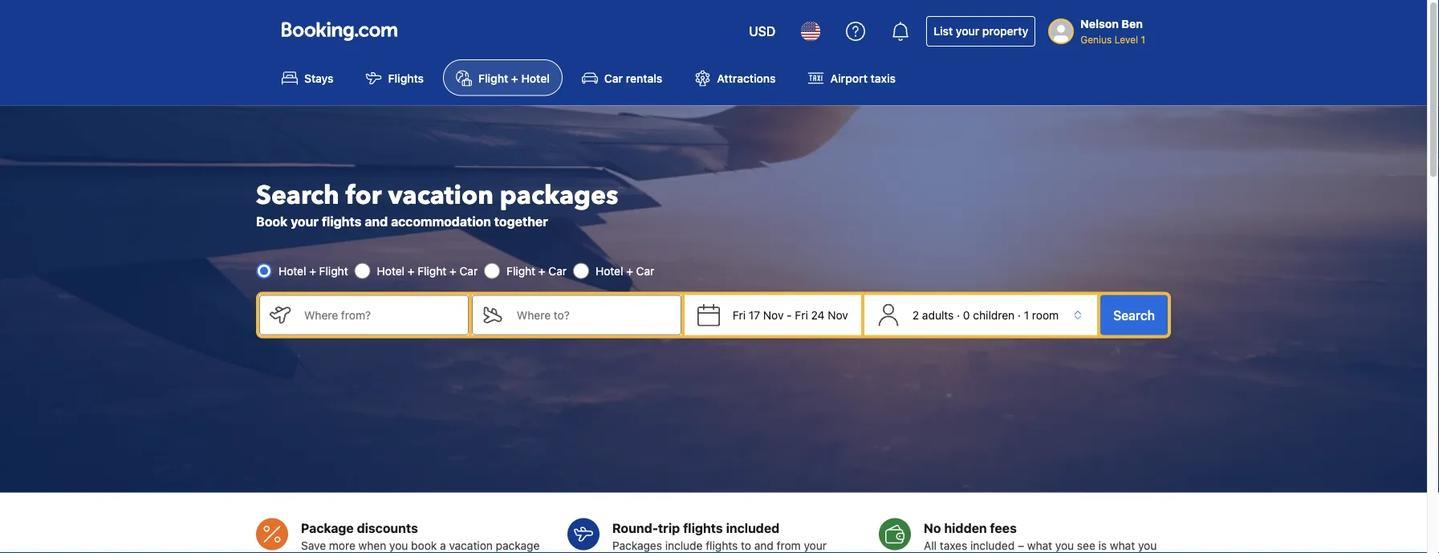 Task type: locate. For each thing, give the bounding box(es) containing it.
package
[[301, 520, 354, 536]]

fri left 17
[[733, 308, 746, 322]]

vacation inside package discounts save more when you book a vacation package
[[449, 539, 493, 552]]

2
[[913, 308, 920, 322]]

0 vertical spatial search
[[256, 178, 340, 213]]

· left 0
[[957, 308, 961, 322]]

what right –
[[1028, 539, 1053, 552]]

0 horizontal spatial you
[[390, 539, 408, 552]]

0 horizontal spatial fri
[[733, 308, 746, 322]]

search for vacation packages book your flights and accommodation together
[[256, 178, 619, 229]]

0 horizontal spatial 1
[[1025, 308, 1030, 322]]

0 vertical spatial flights
[[322, 214, 362, 229]]

no hidden fees all taxes included – what you see is what you
[[924, 520, 1157, 553]]

fri right -
[[795, 308, 809, 322]]

2 nov from the left
[[828, 308, 849, 322]]

·
[[957, 308, 961, 322], [1018, 308, 1022, 322]]

included inside no hidden fees all taxes included – what you see is what you
[[971, 539, 1015, 552]]

and inside search for vacation packages book your flights and accommodation together
[[365, 214, 388, 229]]

what right is
[[1111, 539, 1136, 552]]

flights
[[388, 71, 424, 85]]

1 inside nelson ben genius level 1
[[1142, 34, 1146, 45]]

airport
[[831, 71, 868, 85]]

1 horizontal spatial nov
[[828, 308, 849, 322]]

hotel + car
[[596, 264, 655, 277]]

search button
[[1101, 295, 1169, 335]]

1 vertical spatial and
[[755, 539, 774, 552]]

2 vertical spatial your
[[804, 539, 827, 552]]

1 horizontal spatial 1
[[1142, 34, 1146, 45]]

1 horizontal spatial what
[[1111, 539, 1136, 552]]

search
[[256, 178, 340, 213], [1114, 308, 1156, 323]]

1 vertical spatial included
[[971, 539, 1015, 552]]

1
[[1142, 34, 1146, 45], [1025, 308, 1030, 322]]

included up to
[[726, 520, 780, 536]]

+
[[512, 71, 519, 85], [309, 264, 316, 277], [408, 264, 415, 277], [450, 264, 457, 277], [539, 264, 546, 277], [627, 264, 634, 277]]

included
[[726, 520, 780, 536], [971, 539, 1015, 552]]

1 right level
[[1142, 34, 1146, 45]]

flights
[[322, 214, 362, 229], [683, 520, 723, 536], [706, 539, 738, 552]]

you down discounts at bottom
[[390, 539, 408, 552]]

+ for hotel + car
[[627, 264, 634, 277]]

1 horizontal spatial you
[[1056, 539, 1075, 552]]

you
[[390, 539, 408, 552], [1056, 539, 1075, 552], [1139, 539, 1157, 552]]

0 vertical spatial included
[[726, 520, 780, 536]]

nelson
[[1081, 17, 1120, 31]]

0 vertical spatial your
[[956, 24, 980, 38]]

1 horizontal spatial ·
[[1018, 308, 1022, 322]]

vacation up accommodation
[[388, 178, 494, 213]]

1 horizontal spatial fri
[[795, 308, 809, 322]]

1 horizontal spatial and
[[755, 539, 774, 552]]

2 what from the left
[[1111, 539, 1136, 552]]

24
[[812, 308, 825, 322]]

you left see
[[1056, 539, 1075, 552]]

search inside search for vacation packages book your flights and accommodation together
[[256, 178, 340, 213]]

1 you from the left
[[390, 539, 408, 552]]

you right is
[[1139, 539, 1157, 552]]

nov
[[764, 308, 784, 322], [828, 308, 849, 322]]

to
[[741, 539, 752, 552]]

3 you from the left
[[1139, 539, 1157, 552]]

1 horizontal spatial included
[[971, 539, 1015, 552]]

flights down for
[[322, 214, 362, 229]]

0 horizontal spatial and
[[365, 214, 388, 229]]

0 vertical spatial 1
[[1142, 34, 1146, 45]]

2 horizontal spatial you
[[1139, 539, 1157, 552]]

fri
[[733, 308, 746, 322], [795, 308, 809, 322]]

from
[[777, 539, 801, 552]]

nov right 24 in the right bottom of the page
[[828, 308, 849, 322]]

+ for flight + car
[[539, 264, 546, 277]]

car
[[605, 71, 623, 85], [460, 264, 478, 277], [549, 264, 567, 277], [637, 264, 655, 277]]

hotel for hotel + flight
[[279, 264, 306, 277]]

0 horizontal spatial search
[[256, 178, 340, 213]]

nov left -
[[764, 308, 784, 322]]

book
[[256, 214, 288, 229]]

packages
[[613, 539, 663, 552]]

discounts
[[357, 520, 418, 536]]

2 horizontal spatial your
[[956, 24, 980, 38]]

and down for
[[365, 214, 388, 229]]

1 fri from the left
[[733, 308, 746, 322]]

and right to
[[755, 539, 774, 552]]

stays
[[304, 71, 334, 85]]

1 vertical spatial 1
[[1025, 308, 1030, 322]]

1 · from the left
[[957, 308, 961, 322]]

property
[[983, 24, 1029, 38]]

vacation right "a"
[[449, 539, 493, 552]]

vacation inside search for vacation packages book your flights and accommodation together
[[388, 178, 494, 213]]

is
[[1099, 539, 1108, 552]]

· right children at the bottom right of the page
[[1018, 308, 1022, 322]]

flight
[[479, 71, 509, 85], [319, 264, 348, 277], [418, 264, 447, 277], [507, 264, 536, 277]]

see
[[1078, 539, 1096, 552]]

1 vertical spatial your
[[291, 214, 319, 229]]

your right book
[[291, 214, 319, 229]]

ben
[[1122, 17, 1144, 31]]

+ inside "link"
[[512, 71, 519, 85]]

1 what from the left
[[1028, 539, 1053, 552]]

flights inside search for vacation packages book your flights and accommodation together
[[322, 214, 362, 229]]

flights up include
[[683, 520, 723, 536]]

+ for flight + hotel
[[512, 71, 519, 85]]

your
[[956, 24, 980, 38], [291, 214, 319, 229], [804, 539, 827, 552]]

1 horizontal spatial your
[[804, 539, 827, 552]]

0 horizontal spatial included
[[726, 520, 780, 536]]

2 vertical spatial flights
[[706, 539, 738, 552]]

you inside package discounts save more when you book a vacation package
[[390, 539, 408, 552]]

included down fees
[[971, 539, 1015, 552]]

adults
[[923, 308, 954, 322]]

flight + hotel
[[479, 71, 550, 85]]

your right list
[[956, 24, 980, 38]]

1 vertical spatial vacation
[[449, 539, 493, 552]]

booking.com online hotel reservations image
[[282, 22, 398, 41]]

flights left to
[[706, 539, 738, 552]]

hidden
[[945, 520, 988, 536]]

flights link
[[353, 59, 437, 96]]

2 adults · 0 children · 1 room
[[913, 308, 1059, 322]]

1 horizontal spatial search
[[1114, 308, 1156, 323]]

hotel + flight + car
[[377, 264, 478, 277]]

0 vertical spatial and
[[365, 214, 388, 229]]

usd
[[749, 24, 776, 39]]

fri 17 nov - fri 24 nov
[[733, 308, 849, 322]]

1 left room on the right bottom
[[1025, 308, 1030, 322]]

flights for trip
[[706, 539, 738, 552]]

+ for hotel + flight + car
[[408, 264, 415, 277]]

0 horizontal spatial your
[[291, 214, 319, 229]]

–
[[1018, 539, 1025, 552]]

0 vertical spatial vacation
[[388, 178, 494, 213]]

+ for hotel + flight
[[309, 264, 316, 277]]

and
[[365, 214, 388, 229], [755, 539, 774, 552]]

0 horizontal spatial what
[[1028, 539, 1053, 552]]

include
[[666, 539, 703, 552]]

no
[[924, 520, 942, 536]]

flight + car
[[507, 264, 567, 277]]

what
[[1028, 539, 1053, 552], [1111, 539, 1136, 552]]

0 horizontal spatial nov
[[764, 308, 784, 322]]

taxes
[[940, 539, 968, 552]]

1 vertical spatial search
[[1114, 308, 1156, 323]]

Where from? field
[[292, 295, 469, 335]]

vacation
[[388, 178, 494, 213], [449, 539, 493, 552]]

usd button
[[740, 12, 786, 51]]

hotel
[[522, 71, 550, 85], [279, 264, 306, 277], [377, 264, 405, 277], [596, 264, 624, 277]]

hotel for hotel + car
[[596, 264, 624, 277]]

search inside button
[[1114, 308, 1156, 323]]

0 horizontal spatial ·
[[957, 308, 961, 322]]

list your property
[[934, 24, 1029, 38]]

room
[[1033, 308, 1059, 322]]

your right "from"
[[804, 539, 827, 552]]

1 nov from the left
[[764, 308, 784, 322]]

round-
[[613, 520, 659, 536]]



Task type: vqa. For each thing, say whether or not it's contained in the screenshot.
left properties
no



Task type: describe. For each thing, give the bounding box(es) containing it.
all
[[924, 539, 937, 552]]

accommodation
[[391, 214, 491, 229]]

0
[[964, 308, 971, 322]]

car rentals
[[605, 71, 663, 85]]

your inside round-trip flights included packages include flights to and from your
[[804, 539, 827, 552]]

genius
[[1081, 34, 1113, 45]]

hotel for hotel + flight + car
[[377, 264, 405, 277]]

more
[[329, 539, 356, 552]]

search for search
[[1114, 308, 1156, 323]]

airport taxis
[[831, 71, 896, 85]]

2 you from the left
[[1056, 539, 1075, 552]]

package discounts save more when you book a vacation package
[[301, 520, 540, 552]]

flights for for
[[322, 214, 362, 229]]

round-trip flights included packages include flights to and from your
[[613, 520, 827, 553]]

flight inside flight + hotel "link"
[[479, 71, 509, 85]]

children
[[974, 308, 1015, 322]]

1 vertical spatial flights
[[683, 520, 723, 536]]

fees
[[991, 520, 1017, 536]]

rentals
[[626, 71, 663, 85]]

Where to? field
[[504, 295, 682, 335]]

included inside round-trip flights included packages include flights to and from your
[[726, 520, 780, 536]]

and inside round-trip flights included packages include flights to and from your
[[755, 539, 774, 552]]

car rentals link
[[569, 59, 676, 96]]

nelson ben genius level 1
[[1081, 17, 1146, 45]]

attractions
[[717, 71, 776, 85]]

package
[[496, 539, 540, 552]]

taxis
[[871, 71, 896, 85]]

2 fri from the left
[[795, 308, 809, 322]]

list
[[934, 24, 953, 38]]

2 · from the left
[[1018, 308, 1022, 322]]

-
[[787, 308, 792, 322]]

17
[[749, 308, 761, 322]]

hotel + flight
[[279, 264, 348, 277]]

book
[[411, 539, 437, 552]]

hotel inside flight + hotel "link"
[[522, 71, 550, 85]]

flight + hotel link
[[443, 59, 563, 96]]

for
[[346, 178, 382, 213]]

a
[[440, 539, 446, 552]]

level
[[1115, 34, 1139, 45]]

stays link
[[269, 59, 347, 96]]

together
[[494, 214, 548, 229]]

search for search for vacation packages book your flights and accommodation together
[[256, 178, 340, 213]]

save
[[301, 539, 326, 552]]

attractions link
[[682, 59, 789, 96]]

packages
[[500, 178, 619, 213]]

trip
[[659, 520, 680, 536]]

airport taxis link
[[796, 59, 909, 96]]

when
[[359, 539, 387, 552]]

list your property link
[[927, 16, 1036, 47]]

your inside search for vacation packages book your flights and accommodation together
[[291, 214, 319, 229]]



